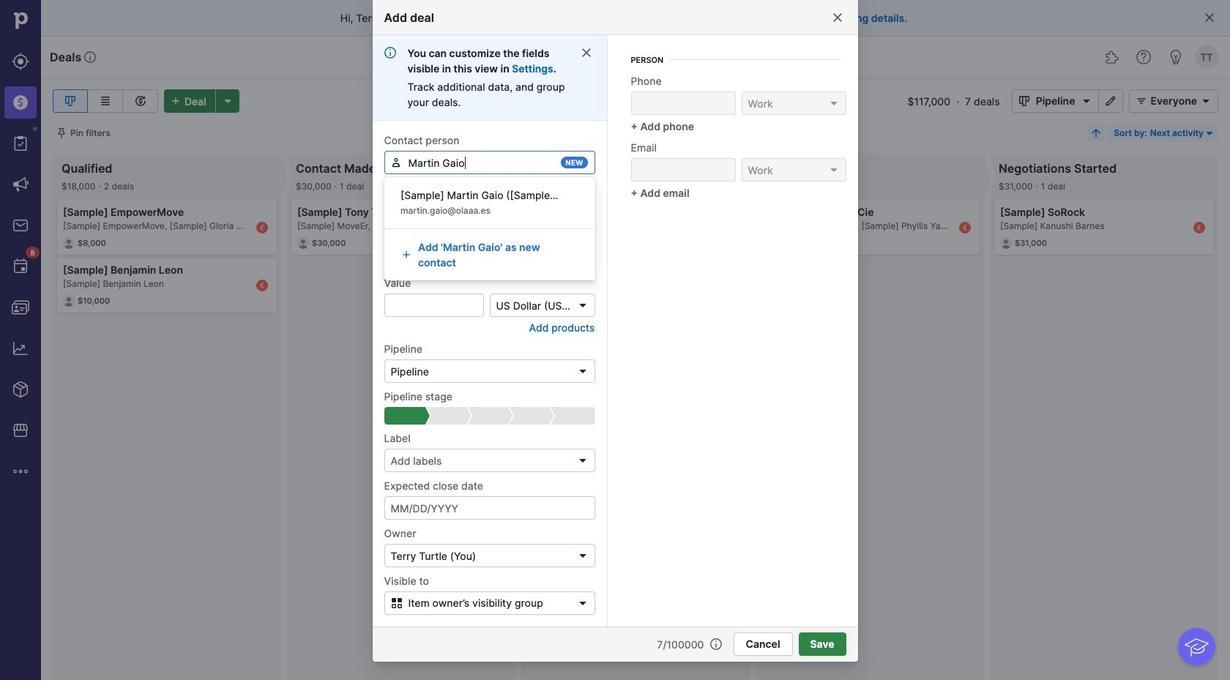 Task type: locate. For each thing, give the bounding box(es) containing it.
dialog
[[0, 0, 1230, 680]]

negotiations started element
[[549, 407, 595, 425]]

info image
[[84, 51, 96, 63]]

Search Pipedrive field
[[483, 42, 747, 72]]

forecast image
[[131, 92, 149, 110]]

color primary image
[[1204, 12, 1216, 23], [1015, 95, 1033, 107], [1133, 95, 1151, 107], [1197, 95, 1215, 107], [1204, 127, 1216, 139], [828, 164, 840, 176], [577, 300, 588, 311], [577, 455, 588, 467]]

None text field
[[631, 158, 736, 182]]

marketplace image
[[12, 422, 29, 439]]

insights image
[[12, 340, 29, 357]]

menu
[[0, 0, 41, 680]]

color info image
[[384, 47, 396, 59]]

MM/DD/YYYY text field
[[384, 497, 595, 520]]

close image
[[832, 12, 843, 23]]

contacts image
[[12, 299, 29, 316]]

proposal made element
[[508, 407, 554, 425]]

menu item
[[0, 82, 41, 123]]

quick add image
[[765, 48, 782, 66]]

color undefined image
[[12, 135, 29, 152]]

demo scheduled element
[[467, 407, 512, 425]]

change order image
[[1091, 127, 1102, 139]]

None text field
[[631, 92, 736, 115], [384, 151, 595, 174], [384, 246, 595, 270], [384, 294, 484, 317], [631, 92, 736, 115], [384, 151, 595, 174], [384, 246, 595, 270], [384, 294, 484, 317]]

None field
[[742, 92, 846, 115], [384, 151, 595, 174], [742, 158, 846, 182], [490, 294, 595, 317], [384, 360, 595, 383], [384, 544, 595, 568], [742, 92, 846, 115], [384, 151, 595, 174], [742, 158, 846, 182], [490, 294, 595, 317], [384, 360, 595, 383], [384, 544, 595, 568]]

color primary image
[[580, 47, 592, 59], [1078, 95, 1096, 107], [828, 97, 840, 109], [56, 127, 67, 139], [390, 157, 402, 168], [401, 249, 412, 261], [577, 365, 588, 377], [577, 550, 588, 562], [388, 598, 405, 609], [574, 598, 591, 609], [710, 639, 722, 650]]

color primary inverted image
[[167, 95, 185, 107]]



Task type: describe. For each thing, give the bounding box(es) containing it.
list image
[[96, 92, 114, 110]]

products image
[[12, 381, 29, 398]]

deals image
[[12, 94, 29, 111]]

color undefined image
[[12, 258, 29, 275]]

leads image
[[12, 53, 29, 70]]

edit pipeline image
[[1103, 95, 1120, 107]]

add deal options image
[[219, 95, 236, 107]]

contact made element
[[425, 407, 471, 425]]

campaigns image
[[12, 176, 29, 193]]

sales assistant image
[[1167, 48, 1185, 66]]

home image
[[10, 10, 31, 31]]

knowledge center bot, also known as kc bot is an onboarding assistant that allows you to see the list of onboarding items in one place for quick and easy reference. this improves your in-app experience. image
[[1179, 629, 1216, 666]]

sales inbox image
[[12, 217, 29, 234]]

add deal element
[[164, 89, 239, 113]]

qualified element
[[384, 407, 430, 425]]

more image
[[12, 463, 29, 480]]

quick help image
[[1135, 48, 1153, 66]]

pipeline image
[[62, 92, 79, 110]]



Task type: vqa. For each thing, say whether or not it's contained in the screenshot.
the top 'color undefined' image
yes



